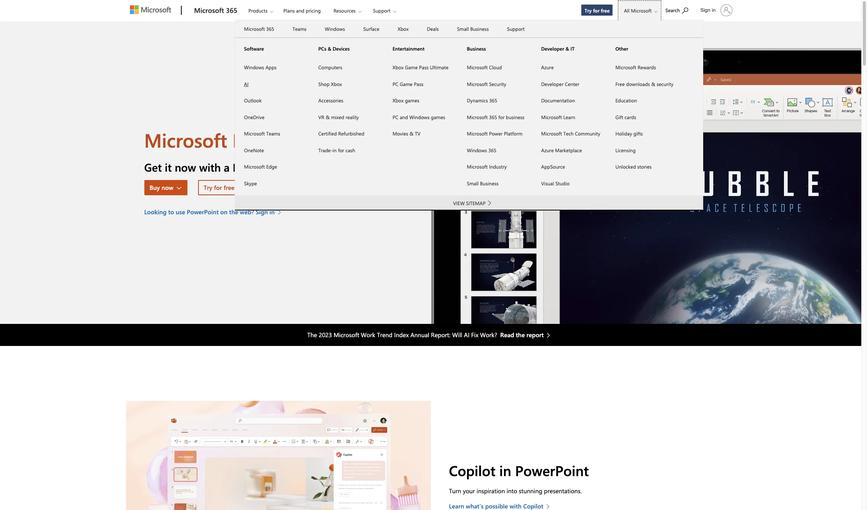Task type: describe. For each thing, give the bounding box(es) containing it.
try for free button
[[198, 180, 249, 195]]

for inside try for free link
[[593, 7, 600, 14]]

movies & tv
[[393, 130, 421, 137]]

pc game pass
[[393, 81, 423, 87]]

developer center link
[[532, 76, 606, 92]]

accessories link
[[309, 92, 384, 109]]

all microsoft button
[[618, 0, 661, 21]]

xbox for xbox
[[398, 26, 409, 32]]

onenote
[[244, 147, 264, 153]]

windows apps
[[244, 64, 277, 70]]

and for plans
[[296, 7, 304, 14]]

and for pc
[[400, 114, 408, 120]]

support for support dropdown button on the top of page
[[373, 7, 391, 14]]

tech
[[563, 130, 574, 137]]

holiday
[[616, 130, 632, 137]]

free
[[616, 81, 625, 87]]

outlook
[[244, 97, 262, 104]]

pcs
[[318, 45, 326, 52]]

xbox inside pcs & devices element
[[331, 81, 342, 87]]

get it now with a microsoft 365 subscription.
[[144, 160, 369, 174]]

work
[[361, 331, 375, 339]]

pc and windows games link
[[384, 109, 458, 125]]

azure for azure marketplace
[[541, 147, 554, 153]]

products
[[248, 7, 268, 14]]

index
[[394, 331, 409, 339]]

with
[[199, 160, 221, 174]]

software
[[244, 45, 264, 52]]

licensing link
[[606, 142, 681, 159]]

ai inside software element
[[244, 81, 249, 87]]

looking to use powerpoint on the web? sign in link
[[144, 208, 285, 217]]

microsoft 365 for business link
[[458, 109, 532, 125]]

other element
[[606, 59, 681, 175]]

gift cards
[[616, 114, 636, 120]]

windows link
[[316, 21, 354, 37]]

entertainment element
[[384, 59, 458, 142]]

plans
[[283, 7, 295, 14]]

security
[[657, 81, 674, 87]]

microsoft security link
[[458, 76, 532, 92]]

windows apps link
[[235, 59, 309, 76]]

windows 365
[[467, 147, 496, 153]]

microsoft security
[[467, 81, 506, 87]]

microsoft power platform link
[[458, 125, 532, 142]]

teams link
[[283, 21, 316, 37]]

all microsoft
[[624, 7, 652, 14]]

stories
[[637, 163, 652, 170]]

azure marketplace
[[541, 147, 582, 153]]

entertainment
[[393, 45, 425, 52]]

try for try for free dropdown button
[[204, 184, 212, 192]]

downloads
[[626, 81, 650, 87]]

pass for pc game pass
[[414, 81, 423, 87]]

plans and pricing link
[[280, 0, 324, 19]]

device screen showing a presentation open in powerpoint image
[[431, 21, 861, 324]]

appsource
[[541, 163, 565, 170]]

on
[[220, 208, 228, 216]]

devices
[[333, 45, 350, 52]]

free downloads & security
[[616, 81, 674, 87]]

certified
[[318, 130, 337, 137]]

1 horizontal spatial sign
[[701, 7, 711, 13]]

xbox for xbox games
[[393, 97, 404, 104]]

subscription.
[[305, 160, 369, 174]]

try for free for try for free dropdown button
[[204, 184, 235, 192]]

marketplace
[[555, 147, 582, 153]]

licensing
[[616, 147, 636, 153]]

skype link
[[235, 175, 309, 192]]

vr & mixed reality
[[318, 114, 359, 120]]

it
[[571, 45, 575, 52]]

report
[[527, 331, 544, 339]]

xbox games link
[[384, 92, 458, 109]]

shop xbox link
[[309, 76, 384, 92]]

business heading
[[458, 38, 532, 59]]

report:
[[431, 331, 451, 339]]

surface
[[363, 26, 379, 32]]

surface link
[[354, 21, 389, 37]]

microsoft industry link
[[458, 159, 532, 175]]

teams inside microsoft teams link
[[266, 130, 280, 137]]

onedrive
[[244, 114, 265, 120]]

certified refurbished
[[318, 130, 364, 137]]

365 down dynamics 365 link
[[489, 114, 497, 120]]

buy now
[[150, 184, 173, 192]]

search
[[666, 7, 680, 13]]

microsoft power platform
[[467, 130, 523, 137]]

apps
[[266, 64, 277, 70]]

free for try for free link
[[601, 7, 610, 14]]

sign in link
[[696, 1, 736, 19]]

other heading
[[606, 38, 681, 59]]

1 vertical spatial ai
[[464, 331, 470, 339]]

365 down microsoft power platform link
[[488, 147, 496, 153]]

visual
[[541, 180, 554, 187]]

power
[[489, 130, 503, 137]]

1 horizontal spatial powerpoint
[[232, 127, 332, 153]]

0 vertical spatial small
[[457, 26, 469, 32]]

windows for windows 365
[[467, 147, 487, 153]]

your
[[463, 487, 475, 495]]

gift cards link
[[606, 109, 681, 125]]

movies & tv link
[[384, 125, 458, 142]]

microsoft tech community link
[[532, 125, 606, 142]]

& for pcs & devices
[[328, 45, 331, 52]]

pc for pc and windows games
[[393, 114, 398, 120]]

support for "support" link
[[507, 26, 525, 32]]

microsoft image
[[130, 5, 171, 14]]

pricing
[[306, 7, 321, 14]]

Search search field
[[662, 1, 696, 18]]

unlocked stories
[[616, 163, 652, 170]]

holiday gifts
[[616, 130, 643, 137]]

1 vertical spatial games
[[431, 114, 445, 120]]

try for try for free link
[[585, 7, 592, 14]]

microsoft rewards link
[[606, 59, 681, 76]]

vr & mixed reality link
[[309, 109, 384, 125]]

into
[[507, 487, 517, 495]]

stunning
[[519, 487, 542, 495]]

pcs & devices
[[318, 45, 350, 52]]

windows for windows apps
[[244, 64, 264, 70]]

1 vertical spatial small business link
[[458, 175, 532, 192]]

buy
[[150, 184, 160, 192]]

& for vr & mixed reality
[[326, 114, 330, 120]]

developer for developer center
[[541, 81, 564, 87]]

use
[[176, 208, 185, 216]]

game for pc
[[400, 81, 413, 87]]

& for movies & tv
[[410, 130, 414, 137]]

now inside dropdown button
[[162, 184, 173, 192]]

visual studio
[[541, 180, 570, 187]]

try for free for try for free link
[[585, 7, 610, 14]]

business for the topmost small business link
[[470, 26, 489, 32]]

documentation
[[541, 97, 575, 104]]

for inside try for free dropdown button
[[214, 184, 222, 192]]



Task type: locate. For each thing, give the bounding box(es) containing it.
microsoft inside 'link'
[[467, 163, 488, 170]]

try for free down a
[[204, 184, 235, 192]]

buy now button
[[144, 180, 187, 195]]

pc for pc game pass
[[393, 81, 398, 87]]

1 vertical spatial free
[[224, 184, 235, 192]]

business element
[[458, 59, 532, 192]]

now right buy
[[162, 184, 173, 192]]

0 horizontal spatial now
[[162, 184, 173, 192]]

in for copilot
[[499, 461, 511, 480]]

0 vertical spatial ai
[[244, 81, 249, 87]]

1 vertical spatial game
[[400, 81, 413, 87]]

developer inside heading
[[541, 45, 564, 52]]

1 horizontal spatial and
[[400, 114, 408, 120]]

0 vertical spatial try
[[585, 7, 592, 14]]

windows down xbox games link
[[409, 114, 430, 120]]

1 developer from the top
[[541, 45, 564, 52]]

1 horizontal spatial the
[[516, 331, 525, 339]]

& right "vr"
[[326, 114, 330, 120]]

xbox right shop
[[331, 81, 342, 87]]

for left the business at the right
[[498, 114, 505, 120]]

it
[[165, 160, 172, 174]]

0 horizontal spatial ai
[[244, 81, 249, 87]]

business down microsoft industry
[[480, 180, 499, 187]]

the right read
[[516, 331, 525, 339]]

movies
[[393, 130, 408, 137]]

microsoft 365 for business
[[467, 114, 525, 120]]

try for free link
[[581, 4, 613, 16]]

0 vertical spatial now
[[175, 160, 196, 174]]

try inside dropdown button
[[204, 184, 212, 192]]

xbox down pc game pass
[[393, 97, 404, 104]]

azure marketplace link
[[532, 142, 606, 159]]

0 vertical spatial teams
[[292, 26, 307, 32]]

0 vertical spatial pc
[[393, 81, 398, 87]]

microsoft learn
[[541, 114, 575, 120]]

free downloads & security link
[[606, 76, 681, 92]]

for left all
[[593, 7, 600, 14]]

now
[[175, 160, 196, 174], [162, 184, 173, 192]]

& inside entertainment element
[[410, 130, 414, 137]]

outlook link
[[235, 92, 309, 109]]

microsoft edge
[[244, 163, 277, 170]]

0 vertical spatial small business
[[457, 26, 489, 32]]

microsoft inside dropdown button
[[631, 7, 652, 14]]

1 horizontal spatial support
[[507, 26, 525, 32]]

pass for xbox game pass ultimate
[[419, 64, 429, 70]]

xbox up entertainment
[[398, 26, 409, 32]]

xbox for xbox game pass ultimate
[[393, 64, 404, 70]]

now right it
[[175, 160, 196, 174]]

center
[[565, 81, 579, 87]]

2 vertical spatial powerpoint
[[515, 461, 589, 480]]

pc up xbox games
[[393, 81, 398, 87]]

other
[[616, 45, 628, 52]]

1 vertical spatial teams
[[266, 130, 280, 137]]

1 vertical spatial sign
[[256, 208, 268, 216]]

& left tv
[[410, 130, 414, 137]]

windows up microsoft industry
[[467, 147, 487, 153]]

0 horizontal spatial microsoft 365
[[194, 6, 237, 15]]

1 horizontal spatial now
[[175, 160, 196, 174]]

1 vertical spatial azure
[[541, 147, 554, 153]]

ai left fix
[[464, 331, 470, 339]]

0 vertical spatial microsoft 365
[[194, 6, 237, 15]]

support link
[[498, 21, 534, 37]]

0 horizontal spatial try for free
[[204, 184, 235, 192]]

games
[[405, 97, 419, 104], [431, 114, 445, 120]]

0 horizontal spatial powerpoint
[[187, 208, 219, 216]]

software heading
[[235, 38, 309, 59]]

0 vertical spatial and
[[296, 7, 304, 14]]

all
[[624, 7, 630, 14]]

support inside dropdown button
[[373, 7, 391, 14]]

developer for developer & it
[[541, 45, 564, 52]]

microsoft powerpoint
[[144, 127, 332, 153]]

2 azure from the top
[[541, 147, 554, 153]]

to
[[168, 208, 174, 216]]

1 horizontal spatial games
[[431, 114, 445, 120]]

the right on
[[229, 208, 238, 216]]

2 horizontal spatial powerpoint
[[515, 461, 589, 480]]

and down xbox games
[[400, 114, 408, 120]]

sign right search search field
[[701, 7, 711, 13]]

appsource link
[[532, 159, 606, 175]]

windows left apps
[[244, 64, 264, 70]]

windows inside software element
[[244, 64, 264, 70]]

pass left ultimate
[[419, 64, 429, 70]]

support
[[373, 7, 391, 14], [507, 26, 525, 32]]

xbox
[[398, 26, 409, 32], [393, 64, 404, 70], [331, 81, 342, 87], [393, 97, 404, 104]]

& inside the other element
[[651, 81, 655, 87]]

0 horizontal spatial and
[[296, 7, 304, 14]]

pcs & devices element
[[309, 59, 384, 159]]

small right deals
[[457, 26, 469, 32]]

azure for azure
[[541, 64, 554, 70]]

1 horizontal spatial teams
[[292, 26, 307, 32]]

2 developer from the top
[[541, 81, 564, 87]]

ai up outlook
[[244, 81, 249, 87]]

try for free inside dropdown button
[[204, 184, 235, 192]]

trade-in for cash link
[[309, 142, 384, 159]]

small business link
[[448, 21, 498, 37], [458, 175, 532, 192]]

windows inside business element
[[467, 147, 487, 153]]

small business
[[457, 26, 489, 32], [467, 180, 499, 187]]

developer & it element
[[532, 59, 606, 192]]

try for free left all
[[585, 7, 610, 14]]

& right pcs
[[328, 45, 331, 52]]

ai link
[[235, 76, 309, 92]]

in right web?
[[270, 208, 275, 216]]

copilot
[[449, 461, 496, 480]]

microsoft inside the other element
[[616, 64, 636, 70]]

1 vertical spatial business
[[467, 45, 486, 52]]

developer & it heading
[[532, 38, 606, 59]]

0 horizontal spatial teams
[[266, 130, 280, 137]]

0 vertical spatial azure
[[541, 64, 554, 70]]

work?
[[480, 331, 497, 339]]

in inside pcs & devices element
[[333, 147, 337, 153]]

software element
[[235, 59, 309, 192]]

xbox game pass ultimate
[[393, 64, 449, 70]]

games down pc game pass
[[405, 97, 419, 104]]

windows inside entertainment element
[[409, 114, 430, 120]]

1 vertical spatial developer
[[541, 81, 564, 87]]

sign in
[[701, 7, 716, 13]]

search button
[[662, 1, 692, 18]]

sign right web?
[[256, 208, 268, 216]]

1 horizontal spatial free
[[601, 7, 610, 14]]

1 horizontal spatial try
[[585, 7, 592, 14]]

in left cash
[[333, 147, 337, 153]]

small up view sitemap link
[[467, 180, 479, 187]]

game
[[405, 64, 418, 70], [400, 81, 413, 87]]

business up "microsoft cloud"
[[467, 45, 486, 52]]

windows for windows
[[325, 26, 345, 32]]

1 azure from the top
[[541, 64, 554, 70]]

small
[[457, 26, 469, 32], [467, 180, 479, 187]]

0 vertical spatial small business link
[[448, 21, 498, 37]]

games down xbox games link
[[431, 114, 445, 120]]

small business link down industry
[[458, 175, 532, 192]]

cards
[[625, 114, 636, 120]]

0 vertical spatial game
[[405, 64, 418, 70]]

0 horizontal spatial try
[[204, 184, 212, 192]]

developer up the documentation
[[541, 81, 564, 87]]

1 vertical spatial small business
[[467, 180, 499, 187]]

small business link up business heading at the top of the page
[[448, 21, 498, 37]]

cloud
[[489, 64, 502, 70]]

powerpoint left on
[[187, 208, 219, 216]]

0 horizontal spatial sign
[[256, 208, 268, 216]]

and right plans
[[296, 7, 304, 14]]

0 vertical spatial developer
[[541, 45, 564, 52]]

skype
[[244, 180, 257, 187]]

game up xbox games
[[400, 81, 413, 87]]

xbox game pass ultimate link
[[384, 59, 458, 76]]

0 vertical spatial powerpoint
[[232, 127, 332, 153]]

0 vertical spatial pass
[[419, 64, 429, 70]]

1 horizontal spatial try for free
[[585, 7, 610, 14]]

powerpoint
[[232, 127, 332, 153], [187, 208, 219, 216], [515, 461, 589, 480]]

support up business heading at the top of the page
[[507, 26, 525, 32]]

business for bottom small business link
[[480, 180, 499, 187]]

free inside try for free dropdown button
[[224, 184, 235, 192]]

business up business heading at the top of the page
[[470, 26, 489, 32]]

resources button
[[327, 0, 367, 21]]

1 vertical spatial try for free
[[204, 184, 235, 192]]

game for xbox
[[405, 64, 418, 70]]

& inside heading
[[328, 45, 331, 52]]

business inside heading
[[467, 45, 486, 52]]

1 vertical spatial pc
[[393, 114, 398, 120]]

in up into
[[499, 461, 511, 480]]

0 vertical spatial the
[[229, 208, 238, 216]]

the
[[307, 331, 317, 339]]

small business inside business element
[[467, 180, 499, 187]]

& left security
[[651, 81, 655, 87]]

& left it
[[566, 45, 569, 52]]

0 horizontal spatial games
[[405, 97, 419, 104]]

resources
[[334, 7, 356, 14]]

pass down xbox game pass ultimate link
[[414, 81, 423, 87]]

try
[[585, 7, 592, 14], [204, 184, 212, 192]]

for inside microsoft 365 for business link
[[498, 114, 505, 120]]

web?
[[240, 208, 254, 216]]

0 horizontal spatial the
[[229, 208, 238, 216]]

365 left products
[[226, 6, 237, 15]]

turn your inspiration into stunning presentations.
[[449, 487, 582, 495]]

azure up appsource
[[541, 147, 554, 153]]

1 vertical spatial microsoft 365
[[244, 26, 274, 32]]

1 vertical spatial and
[[400, 114, 408, 120]]

in for trade-
[[333, 147, 337, 153]]

azure
[[541, 64, 554, 70], [541, 147, 554, 153]]

windows up pcs & devices in the left of the page
[[325, 26, 345, 32]]

microsoft 365 link
[[190, 0, 241, 21], [235, 21, 283, 37]]

0 vertical spatial business
[[470, 26, 489, 32]]

will
[[452, 331, 462, 339]]

certified refurbished link
[[309, 125, 384, 142]]

azure up developer center
[[541, 64, 554, 70]]

2 vertical spatial business
[[480, 180, 499, 187]]

looking
[[144, 208, 167, 216]]

reality
[[346, 114, 359, 120]]

pc
[[393, 81, 398, 87], [393, 114, 398, 120]]

in for sign
[[712, 7, 716, 13]]

cash
[[346, 147, 355, 153]]

1 vertical spatial the
[[516, 331, 525, 339]]

teams inside teams link
[[292, 26, 307, 32]]

view sitemap
[[453, 200, 486, 207]]

0 vertical spatial support
[[373, 7, 391, 14]]

free down a
[[224, 184, 235, 192]]

powerpoint up presentations.
[[515, 461, 589, 480]]

get
[[144, 160, 162, 174]]

computers
[[318, 64, 342, 70]]

1 vertical spatial now
[[162, 184, 173, 192]]

0 horizontal spatial support
[[373, 7, 391, 14]]

mixed
[[331, 114, 344, 120]]

1 vertical spatial small
[[467, 180, 479, 187]]

unlocked stories link
[[606, 159, 681, 175]]

1 vertical spatial powerpoint
[[187, 208, 219, 216]]

powerpoint down onedrive link
[[232, 127, 332, 153]]

support up surface
[[373, 7, 391, 14]]

small inside business element
[[467, 180, 479, 187]]

0 vertical spatial games
[[405, 97, 419, 104]]

and inside entertainment element
[[400, 114, 408, 120]]

for left cash
[[338, 147, 344, 153]]

free inside try for free link
[[601, 7, 610, 14]]

0 vertical spatial free
[[601, 7, 610, 14]]

azure link
[[532, 59, 606, 76]]

microsoft industry
[[467, 163, 507, 170]]

copilot in powerpoint
[[449, 461, 589, 480]]

2 pc from the top
[[393, 114, 398, 120]]

xbox up pc game pass
[[393, 64, 404, 70]]

accessories
[[318, 97, 343, 104]]

xbox link
[[389, 21, 418, 37]]

& for developer & it
[[566, 45, 569, 52]]

1 horizontal spatial ai
[[464, 331, 470, 339]]

teams down plans and pricing
[[292, 26, 307, 32]]

sign
[[701, 7, 711, 13], [256, 208, 268, 216]]

visual studio link
[[532, 175, 606, 192]]

and inside 'link'
[[296, 7, 304, 14]]

for inside 'trade-in for cash' link
[[338, 147, 344, 153]]

365 right dynamics
[[489, 97, 497, 104]]

gift
[[616, 114, 623, 120]]

1 pc from the top
[[393, 81, 398, 87]]

0 vertical spatial sign
[[701, 7, 711, 13]]

rewards
[[638, 64, 656, 70]]

1 vertical spatial pass
[[414, 81, 423, 87]]

1 vertical spatial support
[[507, 26, 525, 32]]

pc up "movies"
[[393, 114, 398, 120]]

entertainment heading
[[384, 38, 458, 59]]

industry
[[489, 163, 507, 170]]

0 horizontal spatial free
[[224, 184, 235, 192]]

1 vertical spatial try
[[204, 184, 212, 192]]

free for try for free dropdown button
[[224, 184, 235, 192]]

trade-
[[318, 147, 333, 153]]

pcs & devices heading
[[309, 38, 384, 59]]

support button
[[367, 0, 402, 21]]

0 vertical spatial try for free
[[585, 7, 610, 14]]

in right search search field
[[712, 7, 716, 13]]

small business up business heading at the top of the page
[[457, 26, 489, 32]]

& inside heading
[[566, 45, 569, 52]]

shop
[[318, 81, 330, 87]]

free left all
[[601, 7, 610, 14]]

small business down microsoft industry
[[467, 180, 499, 187]]

microsoft edge link
[[235, 159, 309, 175]]

microsoft rewards
[[616, 64, 656, 70]]

developer left it
[[541, 45, 564, 52]]

for down with on the left of page
[[214, 184, 222, 192]]

the inside looking to use powerpoint on the web? sign in link
[[229, 208, 238, 216]]

365 right edge
[[284, 160, 302, 174]]

sitemap
[[466, 200, 486, 207]]

365 up software heading
[[266, 26, 274, 32]]

1 horizontal spatial microsoft 365
[[244, 26, 274, 32]]

and
[[296, 7, 304, 14], [400, 114, 408, 120]]

game up pc game pass
[[405, 64, 418, 70]]

read the report link
[[500, 331, 554, 340]]

teams down onedrive link
[[266, 130, 280, 137]]



Task type: vqa. For each thing, say whether or not it's contained in the screenshot.
Sign in "Link"
yes



